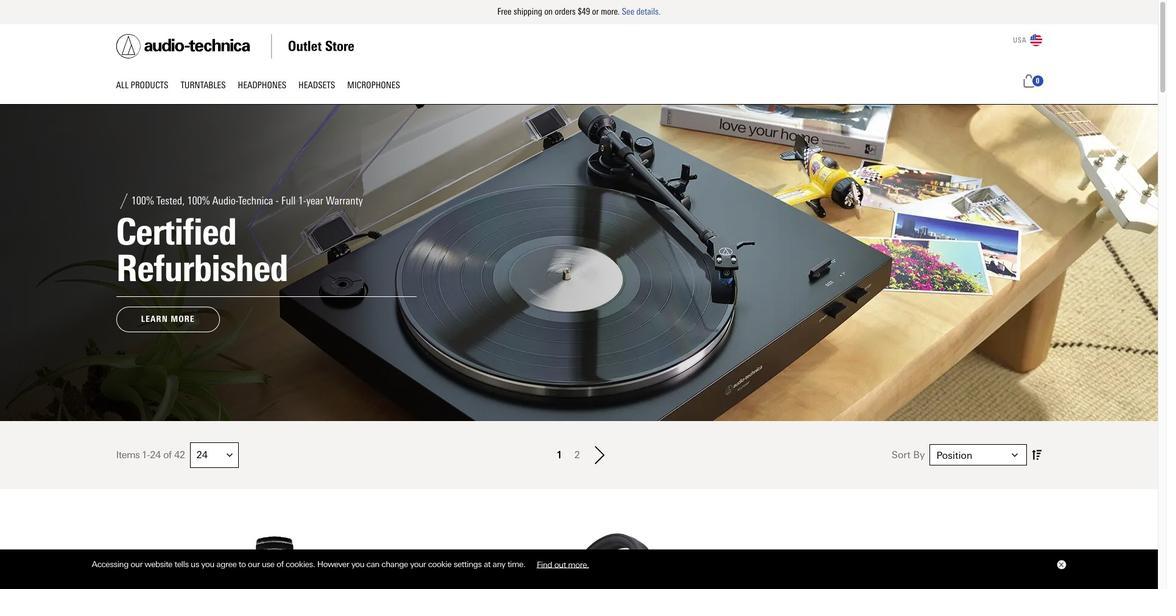 Task type: vqa. For each thing, say whether or not it's contained in the screenshot.
Set Descending Direction image
yes



Task type: describe. For each thing, give the bounding box(es) containing it.
0 vertical spatial 1-
[[298, 194, 306, 208]]

turntables
[[181, 80, 226, 91]]

all products image
[[0, 105, 1158, 421]]

your
[[410, 560, 426, 570]]

sort by
[[892, 450, 925, 461]]

can
[[366, 560, 379, 570]]

certified refurbished
[[116, 210, 288, 290]]

microphones
[[347, 80, 400, 91]]

orders
[[555, 6, 576, 17]]

0 vertical spatial more.
[[601, 6, 620, 17]]

headphones link
[[238, 78, 299, 94]]

headphones
[[238, 80, 286, 91]]

sort
[[892, 450, 910, 461]]

microphones link
[[347, 78, 400, 94]]

2 our from the left
[[248, 560, 260, 570]]

tested,
[[156, 194, 185, 208]]

all products
[[116, 80, 168, 91]]

by
[[913, 450, 925, 461]]

use
[[262, 560, 274, 570]]

0
[[1036, 77, 1040, 85]]

1 horizontal spatial of
[[277, 560, 284, 570]]

time.
[[508, 560, 526, 570]]

refurbished
[[116, 246, 288, 290]]

headsets
[[299, 80, 335, 91]]

all products link
[[116, 78, 181, 94]]

42
[[174, 450, 185, 461]]

year
[[306, 194, 323, 208]]

or
[[592, 6, 599, 17]]

2
[[574, 449, 580, 461]]

out
[[554, 560, 566, 570]]

find out more. link
[[528, 555, 598, 574]]

1
[[557, 449, 562, 461]]

us
[[191, 560, 199, 570]]

at
[[484, 560, 491, 570]]

carrat down image
[[1012, 453, 1018, 459]]

to
[[239, 560, 246, 570]]

0 horizontal spatial of
[[163, 450, 172, 461]]

change
[[382, 560, 408, 570]]

shipping
[[514, 6, 542, 17]]

certified
[[116, 210, 236, 254]]

pager previous image
[[550, 458, 565, 476]]



Task type: locate. For each thing, give the bounding box(es) containing it.
free shipping on orders $49 or more. see details.
[[497, 6, 661, 17]]

details.
[[636, 6, 661, 17]]

find
[[537, 560, 552, 570]]

store logo image
[[116, 34, 354, 58]]

1 vertical spatial 1-
[[142, 450, 150, 461]]

cross image
[[1058, 563, 1063, 568]]

ath-m50xsts-cr streamset™ image
[[150, 518, 391, 590]]

0 horizontal spatial 100%
[[131, 194, 154, 208]]

$49
[[578, 6, 590, 17]]

0 horizontal spatial you
[[201, 560, 214, 570]]

0 horizontal spatial more.
[[568, 560, 589, 570]]

100% left tested,
[[131, 194, 154, 208]]

full
[[281, 194, 296, 208]]

divider line image
[[116, 193, 131, 209]]

learn
[[141, 314, 168, 324]]

website
[[145, 560, 172, 570]]

2 link
[[571, 448, 583, 463]]

2 100% from the left
[[187, 194, 210, 208]]

our
[[131, 560, 142, 570], [248, 560, 260, 570]]

items 1-24 of 42
[[116, 450, 185, 461]]

audio-
[[212, 194, 238, 208]]

items
[[116, 450, 140, 461]]

settings
[[454, 560, 482, 570]]

headsets link
[[299, 78, 347, 94]]

more. right out
[[568, 560, 589, 570]]

-
[[276, 194, 279, 208]]

tells
[[174, 560, 189, 570]]

0 horizontal spatial our
[[131, 560, 142, 570]]

24
[[150, 450, 161, 461]]

1 horizontal spatial our
[[248, 560, 260, 570]]

0 vertical spatial of
[[163, 450, 172, 461]]

100% tested, 100% audio-technica - full 1-year warranty
[[131, 194, 363, 208]]

however
[[317, 560, 349, 570]]

basket image
[[1022, 74, 1036, 88]]

you right us
[[201, 560, 214, 570]]

of right use
[[277, 560, 284, 570]]

more
[[171, 314, 195, 324]]

of right 24 in the left of the page
[[163, 450, 172, 461]]

free
[[497, 6, 512, 17]]

100%
[[131, 194, 154, 208], [187, 194, 210, 208]]

agree
[[216, 560, 237, 570]]

1 vertical spatial more.
[[568, 560, 589, 570]]

1 horizontal spatial more.
[[601, 6, 620, 17]]

1 our from the left
[[131, 560, 142, 570]]

cookie
[[428, 560, 452, 570]]

1 100% from the left
[[131, 194, 154, 208]]

turntables link
[[181, 78, 238, 94]]

1 you from the left
[[201, 560, 214, 570]]

on
[[544, 6, 553, 17]]

100% left audio-
[[187, 194, 210, 208]]

more.
[[601, 6, 620, 17], [568, 560, 589, 570]]

1-
[[298, 194, 306, 208], [142, 450, 150, 461]]

next image
[[592, 446, 607, 465]]

learn more
[[141, 314, 195, 324]]

learn more link
[[116, 307, 220, 333]]

see details. link
[[622, 6, 661, 17]]

set descending direction image
[[1032, 448, 1042, 463]]

accessing our website tells us you agree to our use of cookies. however you can change your cookie settings at any time.
[[92, 560, 528, 570]]

cookies.
[[286, 560, 315, 570]]

any
[[493, 560, 505, 570]]

en_us image
[[1030, 34, 1042, 46]]

technica
[[238, 194, 273, 208]]

products
[[131, 80, 168, 91]]

see
[[622, 6, 634, 17]]

usa
[[1013, 36, 1027, 44]]

our left website
[[131, 560, 142, 570]]

1- right items
[[142, 450, 150, 461]]

carrat down image
[[226, 453, 232, 459]]

you left can at the bottom of the page
[[351, 560, 364, 570]]

at lp60xbt bk cr image
[[767, 518, 1008, 590]]

0 horizontal spatial 1-
[[142, 450, 150, 461]]

accessing
[[92, 560, 128, 570]]

of
[[163, 450, 172, 461], [277, 560, 284, 570]]

2 you from the left
[[351, 560, 364, 570]]

warranty
[[326, 194, 363, 208]]

all
[[116, 80, 129, 91]]

find out more.
[[537, 560, 589, 570]]

1- right full
[[298, 194, 306, 208]]

1 horizontal spatial 100%
[[187, 194, 210, 208]]

1 vertical spatial of
[[277, 560, 284, 570]]

more. right or
[[601, 6, 620, 17]]

bphs2 cr image
[[458, 518, 700, 590]]

you
[[201, 560, 214, 570], [351, 560, 364, 570]]

1 horizontal spatial you
[[351, 560, 364, 570]]

1 horizontal spatial 1-
[[298, 194, 306, 208]]

our right to
[[248, 560, 260, 570]]



